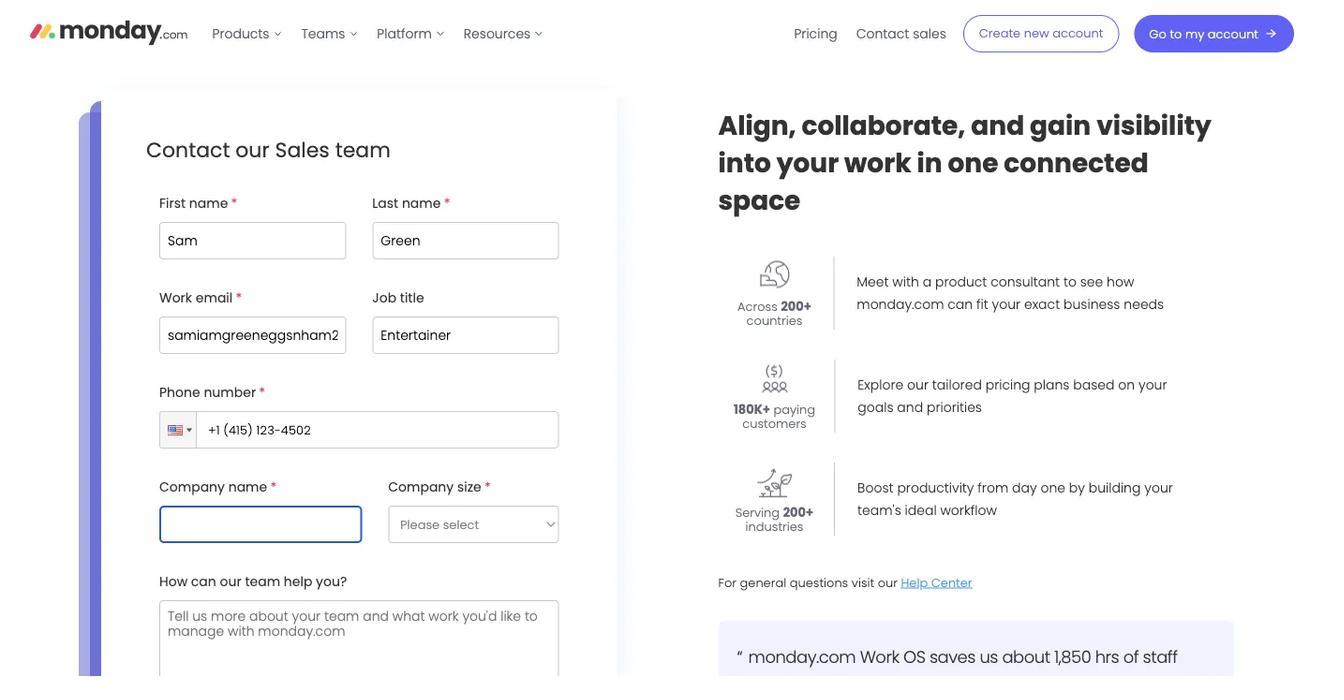 Task type: locate. For each thing, give the bounding box(es) containing it.
can left fit
[[948, 295, 973, 314]]

to right go
[[1170, 25, 1182, 42]]

0 horizontal spatial and
[[788, 674, 820, 678]]

by
[[1069, 479, 1085, 497]]

work
[[159, 289, 192, 307], [860, 645, 899, 669]]

1 vertical spatial 200+
[[783, 505, 814, 522]]

priorities
[[927, 399, 982, 417]]

name for last name
[[402, 194, 441, 213]]

0 vertical spatial team
[[335, 135, 391, 164]]

company down united states: + 1 'image'
[[159, 479, 225, 497]]

help
[[284, 573, 312, 591]]

teams
[[301, 24, 345, 43]]

our right explore
[[907, 376, 929, 394]]

0 horizontal spatial can
[[191, 573, 216, 591]]

team
[[335, 135, 391, 164], [245, 573, 280, 591]]

your right fit
[[992, 295, 1021, 314]]

1 horizontal spatial can
[[948, 295, 973, 314]]

1 horizontal spatial list
[[785, 0, 956, 67]]

contact our sales team
[[146, 135, 391, 164]]

Work email email field
[[159, 317, 346, 354]]

job title
[[372, 289, 424, 307]]

and inside 'align, collaborate, and gain visibility into your work in one connected space'
[[971, 107, 1025, 144]]

work email
[[159, 289, 233, 307]]

name for first name
[[189, 194, 228, 213]]

name right the last
[[402, 194, 441, 213]]

0 vertical spatial one
[[948, 144, 999, 182]]

1 vertical spatial and
[[897, 399, 923, 417]]

1,850
[[1054, 645, 1091, 669]]

pricing
[[794, 24, 838, 43]]

2 company from the left
[[388, 479, 454, 497]]

2 horizontal spatial and
[[971, 107, 1025, 144]]

platform link
[[368, 19, 454, 49]]

Last name text field
[[372, 222, 559, 260]]

paying customers
[[743, 402, 816, 433]]

center
[[931, 575, 973, 592]]

1 horizontal spatial team
[[335, 135, 391, 164]]

1 horizontal spatial and
[[897, 399, 923, 417]]

1 horizontal spatial contact
[[856, 24, 910, 43]]

hrs
[[1095, 645, 1119, 669]]

help
[[901, 575, 928, 592]]

200+ down 'industries icon'
[[783, 505, 814, 522]]

based
[[1073, 376, 1115, 394]]

0 horizontal spatial one
[[948, 144, 999, 182]]

needs
[[1124, 295, 1164, 314]]

monday.com inside meet with a product consultant to see how monday.com can fit your exact business needs
[[857, 295, 944, 314]]

and right goals
[[897, 399, 923, 417]]

of down about
[[1023, 674, 1038, 678]]

your inside 'align, collaborate, and gain visibility into your work in one connected space'
[[777, 144, 839, 182]]

team left help
[[245, 573, 280, 591]]

explore
[[858, 376, 904, 394]]

1 horizontal spatial a
[[1108, 674, 1119, 678]]

name right first
[[189, 194, 228, 213]]

company left size
[[388, 479, 454, 497]]

1 vertical spatial team
[[245, 573, 280, 591]]

1 horizontal spatial monday.com
[[857, 295, 944, 314]]

1 horizontal spatial one
[[1041, 479, 1066, 497]]

name
[[189, 194, 228, 213], [402, 194, 441, 213], [228, 479, 267, 497]]

contact sales button
[[847, 19, 956, 49]]

1 vertical spatial a
[[1108, 674, 1119, 678]]

0 vertical spatial to
[[1170, 25, 1182, 42]]

0 horizontal spatial monday.com
[[748, 645, 856, 669]]

boost productivity from day one by building your team's ideal workflow
[[858, 479, 1173, 520]]

business
[[1064, 295, 1121, 314]]

platform
[[377, 24, 432, 43]]

monday.com
[[857, 295, 944, 314], [748, 645, 856, 669]]

How can our team help you? text field
[[159, 601, 559, 678]]

0 horizontal spatial contact
[[146, 135, 230, 164]]

1 list from the left
[[203, 0, 553, 67]]

0 horizontal spatial work
[[159, 289, 192, 307]]

industries
[[746, 519, 804, 536]]

0 vertical spatial of
[[1124, 645, 1139, 669]]

in left the the
[[923, 674, 937, 678]]

work left email
[[159, 289, 192, 307]]

1 horizontal spatial to
[[1170, 25, 1182, 42]]

go
[[1149, 25, 1167, 42]]

industries icon image
[[757, 465, 792, 499]]

new
[[1024, 25, 1049, 42]]

list
[[203, 0, 553, 67], [785, 0, 956, 67]]

your inside explore our tailored pricing plans based on your goals and priorities
[[1139, 376, 1167, 394]]

0 vertical spatial in
[[917, 144, 943, 182]]

staff
[[1143, 645, 1178, 669]]

can
[[948, 295, 973, 314], [191, 573, 216, 591]]

200+ down countries icon
[[781, 299, 812, 316]]

200+ inside "across 200+ countries"
[[781, 299, 812, 316]]

to left see
[[1064, 273, 1077, 291]]

0 vertical spatial monday.com
[[857, 295, 944, 314]]

0 horizontal spatial company
[[159, 479, 225, 497]]

1 vertical spatial to
[[1064, 273, 1077, 291]]

account
[[1053, 25, 1104, 42], [1208, 25, 1259, 42]]

for general questions visit our help center
[[718, 575, 973, 592]]

of right hrs
[[1124, 645, 1139, 669]]

account right new
[[1053, 25, 1104, 42]]

1 vertical spatial contact
[[146, 135, 230, 164]]

name up company name text field
[[228, 479, 267, 497]]

your right building
[[1145, 479, 1173, 497]]

and right the time
[[788, 674, 820, 678]]

one
[[948, 144, 999, 182], [1041, 479, 1066, 497]]

account right "my"
[[1208, 25, 1259, 42]]

a inside " monday.com work os saves us about 1,850 hrs of staff time and somewhere in the range of $50,000 a month."
[[1108, 674, 1119, 678]]

monday.com up the time
[[748, 645, 856, 669]]

how
[[159, 573, 188, 591]]

and left gain
[[971, 107, 1025, 144]]

200+
[[781, 299, 812, 316], [783, 505, 814, 522]]

resources link
[[454, 19, 553, 49]]

work up 'somewhere'
[[860, 645, 899, 669]]

into
[[718, 144, 771, 182]]

0 horizontal spatial to
[[1064, 273, 1077, 291]]

across
[[738, 299, 778, 316]]

to inside button
[[1170, 25, 1182, 42]]

account inside button
[[1208, 25, 1259, 42]]

team's
[[858, 502, 901, 520]]

200+ inside serving 200+ industries
[[783, 505, 814, 522]]

plans
[[1034, 376, 1070, 394]]

and
[[971, 107, 1025, 144], [897, 399, 923, 417], [788, 674, 820, 678]]

0 horizontal spatial list
[[203, 0, 553, 67]]

can right how
[[191, 573, 216, 591]]

building
[[1089, 479, 1141, 497]]

in right work
[[917, 144, 943, 182]]

1 vertical spatial work
[[860, 645, 899, 669]]

our
[[236, 135, 270, 164], [907, 376, 929, 394], [220, 573, 242, 591], [878, 575, 898, 592]]

create new account button
[[963, 15, 1119, 52]]

1 horizontal spatial work
[[860, 645, 899, 669]]

your right on
[[1139, 376, 1167, 394]]

0 vertical spatial contact
[[856, 24, 910, 43]]

0 horizontal spatial team
[[245, 573, 280, 591]]

a down hrs
[[1108, 674, 1119, 678]]

contact up "first name"
[[146, 135, 230, 164]]

1 horizontal spatial company
[[388, 479, 454, 497]]

day
[[1012, 479, 1037, 497]]

work
[[845, 144, 912, 182]]

monday.com logo image
[[30, 12, 188, 52]]

visit
[[852, 575, 875, 592]]

consultant
[[991, 273, 1060, 291]]

0 vertical spatial can
[[948, 295, 973, 314]]

a right with
[[923, 273, 932, 291]]

team for our
[[245, 573, 280, 591]]

2 list from the left
[[785, 0, 956, 67]]

1 vertical spatial one
[[1041, 479, 1066, 497]]

1 vertical spatial monday.com
[[748, 645, 856, 669]]

0 vertical spatial 200+
[[781, 299, 812, 316]]

job
[[372, 289, 397, 307]]

0 horizontal spatial account
[[1053, 25, 1104, 42]]

2 vertical spatial and
[[788, 674, 820, 678]]

your up space at the top
[[777, 144, 839, 182]]

work inside " monday.com work os saves us about 1,850 hrs of staff time and somewhere in the range of $50,000 a month."
[[860, 645, 899, 669]]

0 vertical spatial a
[[923, 273, 932, 291]]

see
[[1080, 273, 1104, 291]]

team up the last
[[335, 135, 391, 164]]

0 vertical spatial work
[[159, 289, 192, 307]]

"
[[737, 645, 743, 669]]

productivity
[[897, 479, 974, 497]]

0 vertical spatial and
[[971, 107, 1025, 144]]

monday.com down with
[[857, 295, 944, 314]]

0 horizontal spatial a
[[923, 273, 932, 291]]

with
[[893, 273, 919, 291]]

a
[[923, 273, 932, 291], [1108, 674, 1119, 678]]

200+ for monday.com
[[781, 299, 812, 316]]

contact left sales
[[856, 24, 910, 43]]

size
[[457, 479, 482, 497]]

1 vertical spatial can
[[191, 573, 216, 591]]

space
[[718, 182, 801, 219]]

of
[[1124, 645, 1139, 669], [1023, 674, 1038, 678]]

1 vertical spatial of
[[1023, 674, 1038, 678]]

how can our team help you?
[[159, 573, 347, 591]]

1 horizontal spatial of
[[1124, 645, 1139, 669]]

1 vertical spatial in
[[923, 674, 937, 678]]

contact inside button
[[856, 24, 910, 43]]

1 company from the left
[[159, 479, 225, 497]]

customers icon image
[[757, 362, 792, 396]]

1 horizontal spatial account
[[1208, 25, 1259, 42]]



Task type: describe. For each thing, give the bounding box(es) containing it.
account inside "button"
[[1053, 25, 1104, 42]]

goals
[[858, 399, 894, 417]]

contact for contact sales
[[856, 24, 910, 43]]

united states: + 1 image
[[187, 429, 192, 433]]

create
[[979, 25, 1021, 42]]

us
[[980, 645, 998, 669]]

connected
[[1004, 144, 1149, 182]]

1 (702) 123-4567 telephone field
[[192, 411, 559, 449]]

for
[[718, 575, 737, 592]]

from
[[978, 479, 1009, 497]]

workflow
[[941, 502, 997, 520]]

products
[[212, 24, 269, 43]]

somewhere
[[825, 674, 919, 678]]

last
[[372, 194, 399, 213]]

serving
[[736, 505, 780, 522]]

company for company name
[[159, 479, 225, 497]]

0 horizontal spatial of
[[1023, 674, 1038, 678]]

first name
[[159, 194, 228, 213]]

go to my account button
[[1134, 15, 1294, 52]]

countries
[[747, 313, 803, 330]]

our left sales
[[236, 135, 270, 164]]

about
[[1002, 645, 1050, 669]]

boost
[[858, 479, 894, 497]]

your inside meet with a product consultant to see how monday.com can fit your exact business needs
[[992, 295, 1021, 314]]

paying
[[774, 402, 816, 419]]

main element
[[203, 0, 1294, 67]]

phone
[[159, 384, 200, 402]]

visibility
[[1097, 107, 1212, 144]]

team for sales
[[335, 135, 391, 164]]

pricing link
[[785, 19, 847, 49]]

ideal
[[905, 502, 937, 520]]

range
[[971, 674, 1019, 678]]

fit
[[977, 295, 989, 314]]

one inside 'align, collaborate, and gain visibility into your work in one connected space'
[[948, 144, 999, 182]]

our right visit
[[878, 575, 898, 592]]

$50,000
[[1042, 674, 1104, 678]]

os
[[904, 645, 926, 669]]

phone number
[[159, 384, 256, 402]]

number
[[204, 384, 256, 402]]

gain
[[1030, 107, 1091, 144]]

collaborate,
[[802, 107, 966, 144]]

align, collaborate, and gain visibility into your work in one connected space
[[718, 107, 1212, 219]]

contact for contact our sales team
[[146, 135, 230, 164]]

go to my account
[[1149, 25, 1259, 42]]

and inside " monday.com work os saves us about 1,850 hrs of staff time and somewhere in the range of $50,000 a month."
[[788, 674, 820, 678]]

general
[[740, 575, 787, 592]]

product
[[935, 273, 987, 291]]

list containing products
[[203, 0, 553, 67]]

in inside 'align, collaborate, and gain visibility into your work in one connected space'
[[917, 144, 943, 182]]

first
[[159, 194, 186, 213]]

title
[[400, 289, 424, 307]]

my
[[1186, 25, 1205, 42]]

one inside boost productivity from day one by building your team's ideal workflow
[[1041, 479, 1066, 497]]

questions
[[790, 575, 849, 592]]

company for company size
[[388, 479, 454, 497]]

resources
[[464, 24, 531, 43]]

time
[[748, 674, 784, 678]]

200+ for team's
[[783, 505, 814, 522]]

last name
[[372, 194, 441, 213]]

180k+
[[734, 402, 770, 419]]

our right how
[[220, 573, 242, 591]]

sales
[[275, 135, 330, 164]]

exact
[[1024, 295, 1060, 314]]

meet
[[857, 273, 889, 291]]

create new account
[[979, 25, 1104, 42]]

help center link
[[901, 575, 973, 592]]

" monday.com work os saves us about 1,850 hrs of staff time and somewhere in the range of $50,000 a month."
[[737, 645, 1184, 678]]

saves
[[930, 645, 976, 669]]

tailored
[[932, 376, 982, 394]]

First name text field
[[159, 222, 346, 260]]

on
[[1119, 376, 1135, 394]]

how
[[1107, 273, 1135, 291]]

our inside explore our tailored pricing plans based on your goals and priorities
[[907, 376, 929, 394]]

email
[[196, 289, 233, 307]]

a inside meet with a product consultant to see how monday.com can fit your exact business needs
[[923, 273, 932, 291]]

customers
[[743, 416, 807, 433]]

meet with a product consultant to see how monday.com can fit your exact business needs
[[857, 273, 1164, 314]]

contact sales
[[856, 24, 947, 43]]

month."
[[1123, 674, 1184, 678]]

teams link
[[292, 19, 368, 49]]

Company name text field
[[159, 506, 362, 544]]

pricing
[[986, 376, 1031, 394]]

company name
[[159, 479, 267, 497]]

can inside meet with a product consultant to see how monday.com can fit your exact business needs
[[948, 295, 973, 314]]

and inside explore our tailored pricing plans based on your goals and priorities
[[897, 399, 923, 417]]

countries icon image
[[757, 258, 792, 293]]

to inside meet with a product consultant to see how monday.com can fit your exact business needs
[[1064, 273, 1077, 291]]

list containing pricing
[[785, 0, 956, 67]]

across 200+ countries
[[738, 299, 812, 330]]

the
[[941, 674, 967, 678]]

monday.com inside " monday.com work os saves us about 1,850 hrs of staff time and somewhere in the range of $50,000 a month."
[[748, 645, 856, 669]]

name for company name
[[228, 479, 267, 497]]

in inside " monday.com work os saves us about 1,850 hrs of staff time and somewhere in the range of $50,000 a month."
[[923, 674, 937, 678]]

serving 200+ industries
[[736, 505, 814, 536]]

products link
[[203, 19, 292, 49]]

sales
[[913, 24, 947, 43]]

your inside boost productivity from day one by building your team's ideal workflow
[[1145, 479, 1173, 497]]

explore our tailored pricing plans based on your goals and priorities
[[858, 376, 1167, 417]]

Job title text field
[[372, 317, 559, 354]]

company size
[[388, 479, 482, 497]]



Task type: vqa. For each thing, say whether or not it's contained in the screenshot.
Feature upgrade
no



